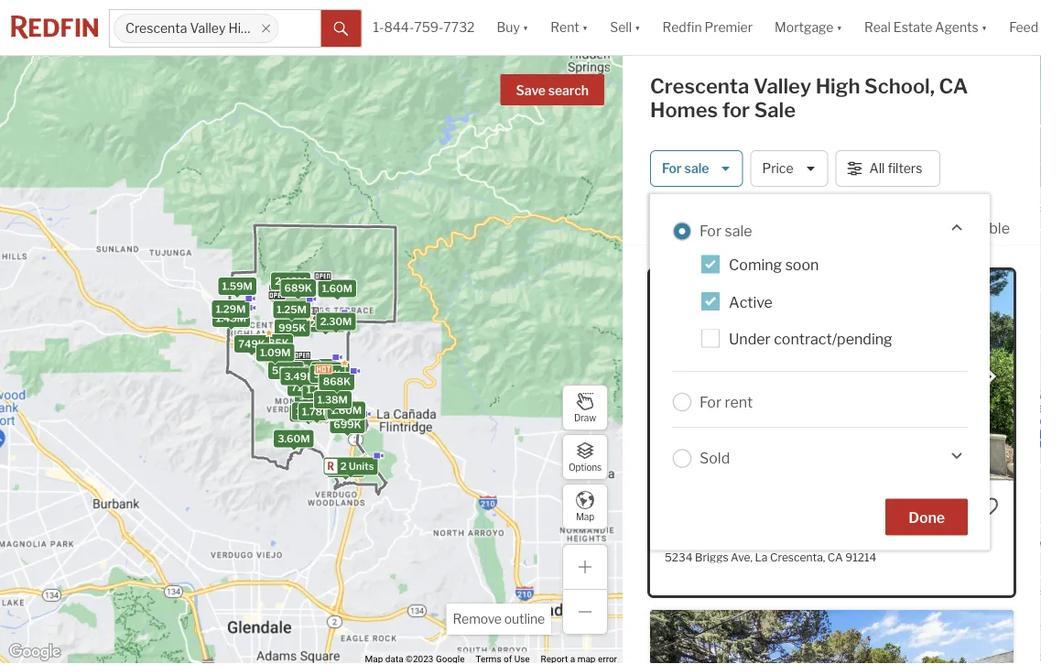 Task type: vqa. For each thing, say whether or not it's contained in the screenshot.
Nov related to 2
no



Task type: locate. For each thing, give the bounding box(es) containing it.
estate
[[894, 20, 933, 35]]

sell
[[610, 20, 632, 35]]

sale
[[685, 161, 710, 176], [725, 222, 753, 240]]

for left rent at the bottom right of the page
[[700, 393, 722, 411]]

1.29m
[[273, 287, 303, 299], [216, 303, 246, 315]]

▾ right mortgage
[[837, 20, 843, 35]]

options button
[[563, 434, 608, 480]]

valley
[[190, 20, 226, 36], [754, 74, 812, 98]]

price
[[763, 161, 794, 176]]

for sale up homes
[[662, 161, 710, 176]]

0 vertical spatial valley
[[190, 20, 226, 36]]

1.40m down 699k
[[331, 463, 361, 475]]

2.40m
[[275, 275, 307, 287]]

save
[[516, 83, 546, 98]]

▾ right rent
[[582, 20, 588, 35]]

1.20m
[[307, 384, 337, 396], [296, 406, 326, 417]]

0 horizontal spatial valley
[[190, 20, 226, 36]]

1 vertical spatial high
[[816, 74, 861, 98]]

high
[[229, 20, 256, 36], [816, 74, 861, 98]]

sale right •
[[725, 222, 753, 240]]

redfin premier
[[663, 20, 753, 35]]

real
[[865, 20, 891, 35]]

submit search image
[[334, 22, 349, 36]]

1 horizontal spatial high
[[816, 74, 861, 98]]

1 vertical spatial 1.20m
[[296, 406, 326, 417]]

ca inside crescenta valley high school, ca homes for sale
[[940, 74, 969, 98]]

None search field
[[279, 10, 321, 47]]

outline
[[505, 612, 545, 627]]

valley for school,
[[754, 74, 812, 98]]

buy ▾ button
[[486, 0, 540, 55]]

0 vertical spatial for sale
[[662, 161, 710, 176]]

0 vertical spatial 1.29m
[[273, 287, 303, 299]]

feed button
[[999, 0, 1042, 55]]

mortgage ▾ button
[[764, 0, 854, 55]]

550k
[[272, 365, 300, 377]]

1.20m down 935k
[[307, 384, 337, 396]]

1 horizontal spatial ca
[[940, 74, 969, 98]]

5234
[[665, 551, 693, 564]]

▾ right buy
[[523, 20, 529, 35]]

save search
[[516, 83, 589, 98]]

749k
[[238, 338, 266, 350]]

1 vertical spatial 995k
[[289, 363, 317, 375]]

1 vertical spatial 1.40m
[[331, 463, 361, 475]]

crescenta for crescenta valley high school
[[126, 20, 187, 36]]

995k up 719k
[[289, 363, 317, 375]]

photos button
[[895, 218, 970, 245]]

buy ▾
[[497, 20, 529, 35]]

689k
[[285, 282, 312, 294]]

0 vertical spatial crescenta
[[126, 20, 187, 36]]

0 vertical spatial high
[[229, 20, 256, 36]]

38 homes • sort
[[650, 213, 761, 230]]

high inside crescenta valley high school, ca homes for sale
[[816, 74, 861, 98]]

done
[[909, 509, 945, 527]]

for up 38
[[662, 161, 682, 176]]

search
[[549, 83, 589, 98]]

open
[[667, 282, 693, 293]]

875k
[[300, 395, 327, 407]]

crescenta
[[126, 20, 187, 36], [650, 74, 750, 98]]

2.90m
[[310, 317, 342, 329]]

1-844-759-7732
[[373, 20, 475, 35]]

all filters
[[870, 161, 923, 176]]

1 ▾ from the left
[[523, 20, 529, 35]]

sort
[[734, 213, 761, 228]]

785k
[[262, 337, 289, 349]]

rent ▾
[[551, 20, 588, 35]]

0 horizontal spatial ca
[[828, 551, 844, 564]]

1 horizontal spatial sale
[[725, 222, 753, 240]]

previous button image
[[665, 368, 683, 386]]

699k
[[334, 419, 362, 430]]

1.20m down the 900k
[[296, 406, 326, 417]]

0 vertical spatial sale
[[685, 161, 710, 176]]

1.25m
[[277, 304, 307, 316]]

995k down 1.25m
[[279, 322, 306, 334]]

real estate agents ▾ link
[[865, 0, 988, 55]]

map region
[[0, 0, 841, 664]]

0 horizontal spatial sale
[[685, 161, 710, 176]]

▾ right sell
[[635, 20, 641, 35]]

contract/pending
[[774, 330, 893, 348]]

high left school,
[[816, 74, 861, 98]]

filters
[[888, 161, 923, 176]]

thu,
[[695, 282, 717, 293]]

sale up homes
[[685, 161, 710, 176]]

1 vertical spatial sale
[[725, 222, 753, 240]]

valley right for
[[754, 74, 812, 98]]

1 vertical spatial for sale
[[700, 222, 753, 240]]

3 ▾ from the left
[[635, 20, 641, 35]]

for
[[662, 161, 682, 176], [700, 222, 722, 240], [700, 393, 722, 411]]

1.60m
[[322, 283, 353, 294], [331, 405, 362, 416], [330, 405, 360, 417]]

dialog
[[650, 194, 990, 550]]

real estate agents ▾ button
[[854, 0, 999, 55]]

1.29m down 1.59m
[[216, 303, 246, 315]]

crescenta valley high school, ca homes for sale
[[650, 74, 969, 122]]

photo of 5234 briggs ave, la crescenta, ca 91214 image
[[650, 270, 1014, 481]]

▾ right agents
[[982, 20, 988, 35]]

1 horizontal spatial valley
[[754, 74, 812, 98]]

for
[[723, 98, 750, 122]]

1 vertical spatial valley
[[754, 74, 812, 98]]

0 vertical spatial ca
[[940, 74, 969, 98]]

google image
[[5, 640, 65, 664]]

for sale up coming
[[700, 222, 753, 240]]

1.29m up 1.50m
[[273, 287, 303, 299]]

1 horizontal spatial 1.29m
[[273, 287, 303, 299]]

4 ▾ from the left
[[837, 20, 843, 35]]

for sale
[[662, 161, 710, 176], [700, 222, 753, 240]]

table
[[973, 219, 1011, 237]]

valley left remove crescenta valley high school image
[[190, 20, 226, 36]]

for sale button
[[650, 150, 743, 187]]

5pm
[[719, 282, 740, 293]]

ca left 91214
[[828, 551, 844, 564]]

2.30m
[[320, 316, 352, 328]]

0 vertical spatial for
[[662, 161, 682, 176]]

ca
[[940, 74, 969, 98], [828, 551, 844, 564]]

1.40m up 2.50m
[[315, 365, 346, 377]]

for left sort
[[700, 222, 722, 240]]

935k
[[314, 368, 341, 380]]

0.51
[[846, 527, 872, 543]]

1 vertical spatial crescenta
[[650, 74, 750, 98]]

759-
[[414, 20, 444, 35]]

sold
[[700, 449, 730, 467]]

for sale inside button
[[662, 161, 710, 176]]

ca right school,
[[940, 74, 969, 98]]

1.09m
[[260, 347, 291, 359]]

high left remove crescenta valley high school image
[[229, 20, 256, 36]]

crescenta inside crescenta valley high school, ca homes for sale
[[650, 74, 750, 98]]

high for school
[[229, 20, 256, 36]]

0 horizontal spatial high
[[229, 20, 256, 36]]

1 vertical spatial 1.29m
[[216, 303, 246, 315]]

0 vertical spatial 1.40m
[[315, 365, 346, 377]]

1 horizontal spatial crescenta
[[650, 74, 750, 98]]

1.38m
[[318, 394, 348, 406]]

2 ▾ from the left
[[582, 20, 588, 35]]

0 horizontal spatial crescenta
[[126, 20, 187, 36]]

1.50m
[[276, 302, 307, 314]]

sale inside button
[[685, 161, 710, 176]]

feed
[[1010, 20, 1039, 35]]

(lot)
[[904, 527, 927, 543]]

1.45m
[[216, 312, 246, 324]]

valley inside crescenta valley high school, ca homes for sale
[[754, 74, 812, 98]]

3.60m
[[278, 433, 310, 445]]



Task type: describe. For each thing, give the bounding box(es) containing it.
homes
[[650, 98, 718, 122]]

2.95m
[[301, 362, 333, 374]]

7pm
[[757, 282, 777, 293]]

91214
[[846, 551, 877, 564]]

2.50m
[[306, 391, 338, 403]]

remove outline button
[[447, 604, 552, 635]]

868k
[[323, 376, 351, 388]]

map button
[[563, 484, 608, 530]]

1.59m
[[222, 280, 253, 292]]

1.78m
[[302, 406, 332, 418]]

under contract/pending
[[729, 330, 893, 348]]

favorite button checkbox
[[976, 496, 1000, 520]]

1-844-759-7732 link
[[373, 20, 475, 35]]

remove crescenta valley high school image
[[261, 23, 272, 34]]

0 horizontal spatial 1.29m
[[216, 303, 246, 315]]

agents
[[936, 20, 979, 35]]

options
[[569, 462, 602, 473]]

la
[[755, 551, 768, 564]]

for rent
[[700, 393, 753, 411]]

0 vertical spatial 1.20m
[[307, 384, 337, 396]]

remove
[[453, 612, 502, 627]]

0 vertical spatial 995k
[[279, 322, 306, 334]]

mortgage ▾
[[775, 20, 843, 35]]

crescenta,
[[770, 551, 826, 564]]

sell ▾ button
[[610, 0, 641, 55]]

for inside button
[[662, 161, 682, 176]]

2
[[341, 460, 347, 472]]

active
[[729, 293, 773, 311]]

sell ▾ button
[[599, 0, 652, 55]]

price button
[[751, 150, 829, 187]]

real estate agents ▾
[[865, 20, 988, 35]]

•
[[721, 214, 725, 230]]

rent
[[551, 20, 580, 35]]

soon
[[786, 256, 819, 274]]

900k
[[299, 390, 327, 402]]

coming soon
[[729, 256, 819, 274]]

photo of 3003 markridge rd, la crescenta, ca 91214 image
[[650, 610, 1014, 664]]

school,
[[865, 74, 935, 98]]

1-
[[373, 20, 384, 35]]

favorite button image
[[976, 496, 1000, 520]]

to
[[742, 282, 755, 293]]

3.49m
[[284, 370, 316, 382]]

premier
[[705, 20, 753, 35]]

redfin premier button
[[652, 0, 764, 55]]

719k
[[291, 382, 317, 393]]

▾ for buy ▾
[[523, 20, 529, 35]]

1.30m
[[294, 407, 324, 419]]

redfin
[[663, 20, 702, 35]]

next button image
[[981, 368, 1000, 386]]

draw button
[[563, 385, 608, 431]]

crescenta valley high school
[[126, 20, 300, 36]]

homes
[[670, 213, 712, 228]]

▾ for mortgage ▾
[[837, 20, 843, 35]]

38
[[650, 213, 668, 228]]

open thu, 5pm to 7pm
[[667, 282, 777, 293]]

photos
[[899, 219, 949, 237]]

all
[[870, 161, 885, 176]]

all filters button
[[836, 150, 941, 187]]

coming
[[729, 256, 783, 274]]

sale
[[755, 98, 796, 122]]

dialog containing for sale
[[650, 194, 990, 550]]

mortgage
[[775, 20, 834, 35]]

▾ for sell ▾
[[635, 20, 641, 35]]

1 vertical spatial ca
[[828, 551, 844, 564]]

buy
[[497, 20, 520, 35]]

buy ▾ button
[[497, 0, 529, 55]]

acre
[[875, 527, 901, 543]]

2 vertical spatial for
[[700, 393, 722, 411]]

1 vertical spatial for
[[700, 222, 722, 240]]

rent
[[725, 393, 753, 411]]

rent ▾ button
[[551, 0, 588, 55]]

5 ▾ from the left
[[982, 20, 988, 35]]

table button
[[970, 218, 1014, 243]]

under
[[729, 330, 771, 348]]

units
[[349, 460, 374, 472]]

valley for school
[[190, 20, 226, 36]]

save search button
[[501, 74, 605, 105]]

briggs
[[695, 551, 729, 564]]

draw
[[574, 413, 596, 424]]

high for school,
[[816, 74, 861, 98]]

ave,
[[731, 551, 753, 564]]

▾ for rent ▾
[[582, 20, 588, 35]]

0.51 acre (lot)
[[846, 527, 927, 543]]

2 units
[[341, 460, 374, 472]]

map
[[576, 511, 595, 522]]

crescenta for crescenta valley high school, ca homes for sale
[[650, 74, 750, 98]]



